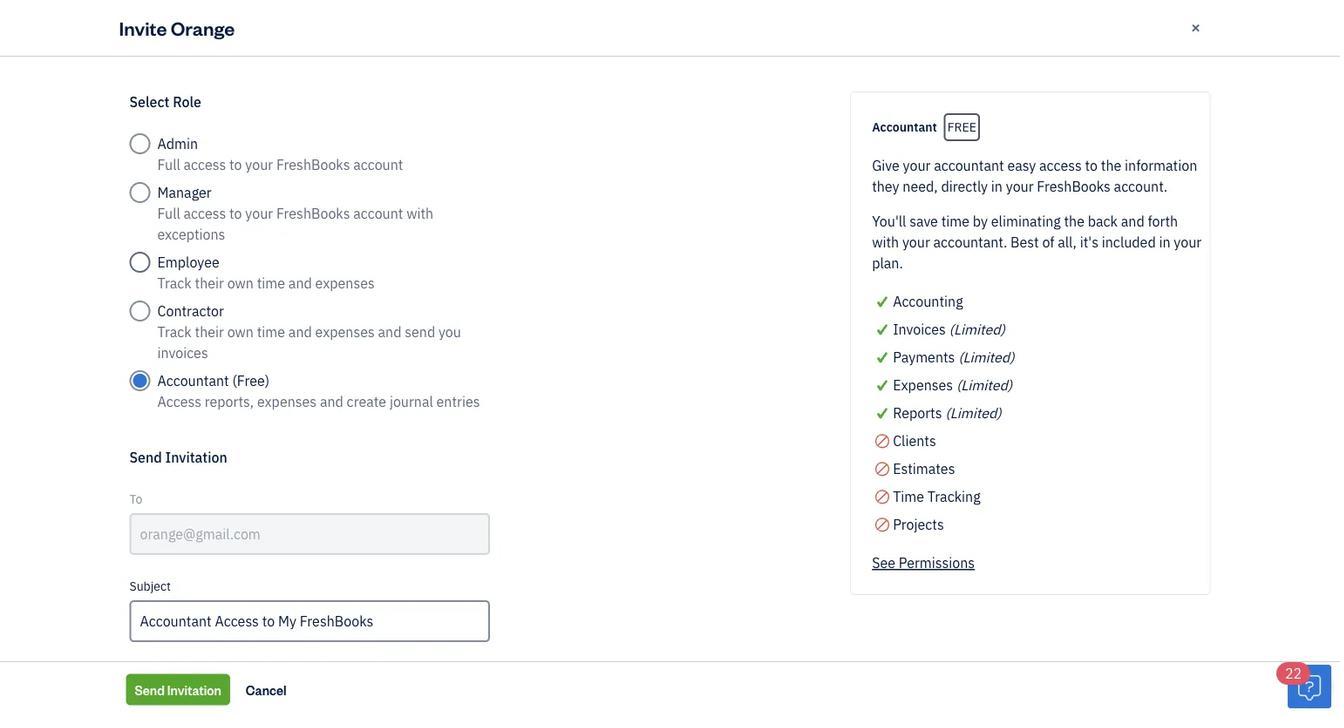Task type: locate. For each thing, give the bounding box(es) containing it.
1 horizontal spatial of
[[1043, 233, 1055, 252]]

1 horizontal spatial accountant
[[286, 597, 357, 615]]

1 track from the top
[[157, 274, 192, 293]]

with
[[407, 205, 434, 223], [872, 233, 899, 252]]

rate inside set billable rate set hourly rates for tracked time
[[1064, 336, 1093, 355]]

the up account.
[[1101, 157, 1122, 175]]

invitation inside button
[[167, 682, 221, 699]]

2 vertical spatial set
[[990, 421, 1010, 439]]

their inside employee track their own time and expenses
[[195, 274, 224, 293]]

2 vertical spatial permissions
[[363, 618, 440, 636]]

bank connections image
[[13, 536, 187, 550]]

you up do
[[1051, 443, 1071, 459]]

freshbooks up pro
[[276, 156, 350, 174]]

payments image
[[163, 210, 179, 224]]

business.
[[618, 597, 677, 615]]

0 vertical spatial contractor
[[157, 302, 224, 321]]

1 vertical spatial contractor
[[609, 576, 676, 594]]

( for expenses
[[957, 376, 961, 395]]

of inside you'll save time by eliminating the back and forth with your accountant. best of all, it's included in your plan.
[[1043, 233, 1055, 252]]

0 vertical spatial own
[[227, 274, 254, 293]]

0 vertical spatial full
[[157, 156, 180, 174]]

with up plan.
[[872, 233, 899, 252]]

own left basic
[[227, 274, 254, 293]]

billable
[[1013, 336, 1061, 355]]

as
[[456, 576, 470, 594]]

1 vertical spatial with
[[872, 233, 899, 252]]

orange up select role
[[171, 15, 235, 40]]

limited for payments ( limited )
[[963, 348, 1010, 367]]

your right the pay
[[1096, 443, 1120, 459]]

1 account from the top
[[353, 156, 403, 174]]

in down forth
[[1160, 233, 1171, 252]]

permissions
[[323, 512, 401, 531], [899, 554, 975, 573], [363, 618, 440, 636]]

to inside the invite your team members as an admin, employee, contractor or accountant to collaborate and work together on your business. learn about permissions
[[361, 597, 373, 615]]

adding
[[615, 191, 657, 210]]

2 vertical spatial freshbooks
[[276, 205, 350, 223]]

0 vertical spatial role
[[173, 93, 201, 111]]

expenses image
[[163, 243, 179, 257]]

for inside the set cost rate how much you pay your team members for the work they do
[[1209, 443, 1224, 459]]

0 vertical spatial accountant
[[872, 119, 937, 135]]

invitation down access
[[165, 449, 227, 467]]

0 horizontal spatial role
[[173, 93, 201, 111]]

expenses for track their own time and expenses
[[315, 274, 375, 293]]

0 horizontal spatial for
[[1079, 358, 1094, 374]]

team left members
[[1123, 443, 1151, 459]]

contractor up invoices
[[157, 302, 224, 321]]

0 vertical spatial in
[[992, 177, 1003, 196]]

1 vertical spatial for
[[1209, 443, 1224, 459]]

your up employee track their own time and expenses
[[245, 205, 273, 223]]

best
[[1011, 233, 1039, 252]]

you right send at left top
[[439, 323, 461, 341]]

expenses for track their own time and expenses and send you invoices
[[315, 323, 375, 341]]

invite up "dashboard" image
[[119, 15, 167, 40]]

set inside the set cost rate how much you pay your team members for the work they do
[[990, 421, 1010, 439]]

set for set cost rate
[[990, 421, 1010, 439]]

1 vertical spatial invitation
[[167, 682, 221, 699]]

set
[[990, 336, 1010, 355], [990, 358, 1008, 374], [990, 421, 1010, 439]]

for right rates
[[1079, 358, 1094, 374]]

select role
[[130, 93, 201, 111]]

time up "contractor track their own time and expenses and send you invoices"
[[257, 274, 285, 293]]

freshbooks inside admin full access to your freshbooks account
[[276, 156, 350, 174]]

0 vertical spatial the
[[1101, 157, 1122, 175]]

reports
[[893, 404, 942, 423]]

access for manager full access to your freshbooks account with exceptions
[[184, 205, 226, 223]]

accountant up learn
[[286, 597, 357, 615]]

expenses inside employee track their own time and expenses
[[315, 274, 375, 293]]

1 vertical spatial work
[[477, 597, 508, 615]]

of left all,
[[1043, 233, 1055, 252]]

your inside manager full access to your freshbooks account with exceptions
[[245, 205, 273, 223]]

0 vertical spatial they
[[872, 177, 900, 196]]

you
[[439, 323, 461, 341], [1051, 443, 1071, 459]]

rate inside the set cost rate how much you pay your team members for the work they do
[[1045, 421, 1074, 439]]

1 horizontal spatial team
[[1123, 443, 1151, 459]]

with inside you'll save time by eliminating the back and forth with your accountant. best of all, it's included in your plan.
[[872, 233, 899, 252]]

0 horizontal spatial you
[[439, 323, 461, 341]]

permissions down the projects
[[899, 554, 975, 573]]

your down easy
[[1006, 177, 1034, 196]]

number
[[472, 412, 516, 428]]

1 vertical spatial the
[[1065, 212, 1085, 231]]

send
[[130, 449, 162, 467], [135, 682, 165, 699]]

1 vertical spatial full
[[157, 205, 180, 223]]

0 vertical spatial their
[[195, 274, 224, 293]]

they down the give
[[872, 177, 900, 196]]

payroll image
[[39, 341, 187, 355]]

items and services image
[[13, 508, 187, 522]]

2 horizontal spatial the
[[1227, 443, 1245, 459]]

accountant up access
[[157, 372, 229, 390]]

in right directly
[[992, 177, 1003, 196]]

account left track
[[353, 205, 403, 223]]

by inside you'll save time by eliminating the back and forth with your accountant. best of all, it's included in your plan.
[[973, 212, 988, 231]]

access up the exceptions on the top of page
[[184, 205, 226, 223]]

( down the "expenses ( limited )"
[[946, 404, 950, 423]]

2 vertical spatial expenses
[[257, 393, 317, 411]]

freshbooks up the back
[[1037, 177, 1111, 196]]

2 vertical spatial accountant
[[286, 597, 357, 615]]

0 horizontal spatial they
[[872, 177, 900, 196]]

of right track
[[458, 191, 471, 210]]

2 full from the top
[[157, 205, 180, 223]]

1 vertical spatial they
[[1019, 464, 1043, 480]]

1 horizontal spatial in
[[1160, 233, 1171, 252]]

0 vertical spatial invitation
[[165, 449, 227, 467]]

invoices
[[157, 344, 208, 362]]

time inside employee track their own time and expenses
[[257, 274, 285, 293]]

1 vertical spatial account
[[353, 205, 403, 223]]

) down hourly
[[1008, 376, 1013, 395]]

1 vertical spatial track
[[157, 323, 192, 341]]

1 vertical spatial invite
[[286, 576, 322, 594]]

own inside "contractor track their own time and expenses and send you invoices"
[[227, 323, 254, 341]]

role
[[173, 93, 201, 111], [264, 512, 292, 531]]

expenses up "contractor track their own time and expenses and send you invoices"
[[315, 274, 375, 293]]

rate up rates
[[1064, 336, 1093, 355]]

own inside employee track their own time and expenses
[[227, 274, 254, 293]]

orange@gmail.com
[[416, 388, 523, 404]]

0 vertical spatial for
[[1079, 358, 1094, 374]]

0 vertical spatial with
[[407, 205, 434, 223]]

their for contractor
[[195, 323, 224, 341]]

1 horizontal spatial role
[[264, 512, 292, 531]]

invite for invite your team members as an admin, employee, contractor or accountant to collaborate and work together on your business.
[[286, 576, 322, 594]]

1 vertical spatial send
[[135, 682, 165, 699]]

0 vertical spatial by
[[597, 191, 612, 210]]

employee
[[157, 253, 220, 272]]

to inside admin full access to your freshbooks account
[[229, 156, 242, 174]]

1 full from the top
[[157, 156, 180, 174]]

0 horizontal spatial by
[[597, 191, 612, 210]]

accountant.
[[934, 233, 1008, 252]]

send invitation inside send invitation button
[[135, 682, 221, 699]]

accountant inside accountant (free) access reports, expenses and create journal entries
[[157, 372, 229, 390]]

set left hourly
[[990, 358, 1008, 374]]

contractor inside "contractor track their own time and expenses and send you invoices"
[[157, 302, 224, 321]]

None field
[[130, 514, 490, 556], [130, 601, 490, 643], [130, 514, 490, 556], [130, 601, 490, 643]]

account inside admin full access to your freshbooks account
[[353, 156, 403, 174]]

in
[[992, 177, 1003, 196], [1160, 233, 1171, 252]]

of
[[458, 191, 471, 210], [1043, 233, 1055, 252]]

invite up learn
[[286, 576, 322, 594]]

2 vertical spatial the
[[1227, 443, 1245, 459]]

0 vertical spatial rate
[[1064, 336, 1093, 355]]

permissions down collaborate
[[363, 618, 440, 636]]

2 horizontal spatial accountant
[[872, 119, 937, 135]]

contractor
[[157, 302, 224, 321], [609, 576, 676, 594]]

members
[[394, 576, 453, 594]]

freshbooks left 'tip:' on the top
[[276, 205, 350, 223]]

1 horizontal spatial invite
[[286, 576, 322, 594]]

do
[[1046, 464, 1060, 480]]

invitation left cancel button
[[167, 682, 221, 699]]

1 vertical spatial you
[[1051, 443, 1071, 459]]

with right 'tip:' on the top
[[407, 205, 434, 223]]

send invitation button
[[126, 675, 230, 706]]

work down an
[[477, 597, 508, 615]]

accountant up the give
[[872, 119, 937, 135]]

set billable rate set hourly rates for tracked time
[[990, 336, 1166, 374]]

by left adding
[[597, 191, 612, 210]]

set left billable
[[990, 336, 1010, 355]]

access
[[184, 156, 226, 174], [1040, 157, 1082, 175], [184, 205, 226, 223]]

time
[[893, 488, 925, 506]]

team left member
[[505, 191, 537, 210]]

1 vertical spatial set
[[990, 358, 1008, 374]]

set cost rate how much you pay your team members for the work they do
[[990, 421, 1245, 480]]

plan.
[[872, 254, 903, 273]]

forth
[[1148, 212, 1179, 231]]

full up invoices image on the left top
[[157, 156, 180, 174]]

0 vertical spatial track
[[157, 274, 192, 293]]

orange left lee
[[388, 328, 456, 355]]

you'll save time by eliminating the back and forth with your accountant. best of all, it's included in your plan.
[[872, 212, 1202, 273]]

admin
[[157, 135, 198, 153]]

( for payments
[[959, 348, 963, 367]]

0 vertical spatial account
[[353, 156, 403, 174]]

send
[[405, 323, 435, 341]]

your down save
[[903, 233, 930, 252]]

the down add details link
[[1065, 212, 1085, 231]]

full inside manager full access to your freshbooks account with exceptions
[[157, 205, 180, 223]]

contractor up business.
[[609, 576, 676, 594]]

give
[[872, 157, 900, 175]]

1 horizontal spatial contractor
[[609, 576, 676, 594]]

limited
[[954, 321, 1001, 339], [963, 348, 1010, 367], [961, 376, 1008, 395], [950, 404, 997, 423]]

) left billable
[[1001, 321, 1006, 339]]

1 horizontal spatial the
[[1101, 157, 1122, 175]]

1 horizontal spatial by
[[973, 212, 988, 231]]

add details link
[[1043, 190, 1115, 211]]

role and permissions
[[264, 512, 401, 531]]

limited left hourly
[[963, 348, 1010, 367]]

your down forth
[[1174, 233, 1202, 252]]

) for payments ( limited )
[[1010, 348, 1015, 367]]

1 set from the top
[[990, 336, 1010, 355]]

2 account from the top
[[353, 205, 403, 223]]

0 horizontal spatial accountant
[[157, 372, 229, 390]]

phone
[[943, 191, 983, 210]]

no phone number
[[416, 412, 516, 428]]

1 vertical spatial in
[[1160, 233, 1171, 252]]

) for reports ( limited )
[[997, 404, 1002, 423]]

directly
[[941, 177, 988, 196]]

( down payments ( limited ) on the right of page
[[957, 376, 961, 395]]

access inside admin full access to your freshbooks account
[[184, 156, 226, 174]]

their up invoices
[[195, 323, 224, 341]]

0 horizontal spatial in
[[992, 177, 1003, 196]]

for
[[1079, 358, 1094, 374], [1209, 443, 1224, 459]]

1 vertical spatial expenses
[[315, 323, 375, 341]]

main element
[[0, 0, 236, 718]]

) left rates
[[1010, 348, 1015, 367]]

permissions inside the invite your team members as an admin, employee, contractor or accountant to collaborate and work together on your business. learn about permissions
[[363, 618, 440, 636]]

pay
[[1073, 443, 1093, 459]]

2 horizontal spatial invite
[[835, 596, 875, 616]]

0 vertical spatial you
[[439, 323, 461, 341]]

1 horizontal spatial for
[[1209, 443, 1224, 459]]

limited down the "expenses ( limited )"
[[950, 404, 997, 423]]

track for track their own time and expenses and send you invoices
[[157, 323, 192, 341]]

time up (free) on the left bottom of page
[[257, 323, 285, 341]]

admin,
[[492, 576, 537, 594]]

hourly
[[1010, 358, 1045, 374]]

access inside manager full access to your freshbooks account with exceptions
[[184, 205, 226, 223]]

rate for set cost rate
[[1045, 421, 1074, 439]]

0 vertical spatial orange
[[171, 15, 235, 40]]

expenses ( limited )
[[893, 376, 1013, 395]]

see permissions link
[[872, 554, 975, 573]]

2 their from the top
[[195, 323, 224, 341]]

freshbooks
[[276, 156, 350, 174], [1037, 177, 1111, 196], [276, 205, 350, 223]]

to up learn about permissions 'link' at left bottom
[[361, 597, 373, 615]]

chevron large down image
[[166, 21, 182, 42]]

their inside "contractor track their own time and expenses and send you invoices"
[[195, 323, 224, 341]]

your up need,
[[903, 157, 931, 175]]

1 vertical spatial permissions
[[899, 554, 975, 573]]

work
[[990, 464, 1017, 480], [477, 597, 508, 615]]

by up accountant.
[[973, 212, 988, 231]]

0 horizontal spatial work
[[477, 597, 508, 615]]

1 vertical spatial accountant
[[157, 372, 229, 390]]

track down employee
[[157, 274, 192, 293]]

1 vertical spatial send invitation
[[135, 682, 221, 699]]

1 horizontal spatial they
[[1019, 464, 1043, 480]]

( up payments ( limited ) on the right of page
[[949, 321, 954, 339]]

expenses inside "contractor track their own time and expenses and send you invoices"
[[315, 323, 375, 341]]

0 vertical spatial freshbooks
[[276, 156, 350, 174]]

the right members
[[1227, 443, 1245, 459]]

lee
[[461, 328, 494, 355]]

0 vertical spatial invite
[[119, 15, 167, 40]]

expenses down (free) on the left bottom of page
[[257, 393, 317, 411]]

cancel button
[[237, 675, 295, 706]]

your up manager full access to your freshbooks account with exceptions
[[245, 156, 273, 174]]

set for set billable rate
[[990, 336, 1010, 355]]

the
[[1101, 157, 1122, 175], [1065, 212, 1085, 231], [1227, 443, 1245, 459]]

work down how
[[990, 464, 1017, 480]]

to up manager full access to your freshbooks account with exceptions
[[229, 156, 242, 174]]

0 vertical spatial team
[[505, 191, 537, 210]]

invite inside the invite your team members as an admin, employee, contractor or accountant to collaborate and work together on your business. learn about permissions
[[286, 576, 322, 594]]

limited for invoices ( limited )
[[954, 321, 1001, 339]]

1 horizontal spatial orange
[[388, 328, 456, 355]]

1 vertical spatial own
[[227, 323, 254, 341]]

1 vertical spatial by
[[973, 212, 988, 231]]

they down the much
[[1019, 464, 1043, 480]]

22
[[1286, 665, 1302, 683]]

) left 'cost'
[[997, 404, 1002, 423]]

set up how
[[990, 421, 1010, 439]]

invite your team members as an admin, employee, contractor or accountant to collaborate and work together on your business. learn about permissions
[[286, 576, 692, 636]]

0 horizontal spatial invite
[[119, 15, 167, 40]]

full down manager
[[157, 205, 180, 223]]

time down phone
[[942, 212, 970, 231]]

1 their from the top
[[195, 274, 224, 293]]

0 horizontal spatial of
[[458, 191, 471, 210]]

for right members
[[1209, 443, 1224, 459]]

0 horizontal spatial the
[[1065, 212, 1085, 231]]

freshbooks inside manager full access to your freshbooks account with exceptions
[[276, 205, 350, 223]]

how
[[990, 443, 1014, 459]]

0 horizontal spatial with
[[407, 205, 434, 223]]

limited down payments ( limited ) on the right of page
[[961, 376, 1008, 395]]

access down admin
[[184, 156, 226, 174]]

and inside accountant (free) access reports, expenses and create journal entries
[[320, 393, 344, 411]]

2 own from the top
[[227, 323, 254, 341]]

time
[[942, 212, 970, 231], [257, 274, 285, 293], [257, 323, 285, 341], [1141, 358, 1166, 374]]

expenses down "information"
[[315, 323, 375, 341]]

track for track their own time and expenses
[[157, 274, 192, 293]]

0 vertical spatial work
[[990, 464, 1017, 480]]

to right payments icon
[[229, 205, 242, 223]]

1 own from the top
[[227, 274, 254, 293]]

permissions up team
[[323, 512, 401, 531]]

0 vertical spatial expenses
[[315, 274, 375, 293]]

track up invoices
[[157, 323, 192, 341]]

account inside manager full access to your freshbooks account with exceptions
[[353, 205, 403, 223]]

and inside the invite your team members as an admin, employee, contractor or accountant to collaborate and work together on your business. learn about permissions
[[451, 597, 474, 615]]

freshbooks for admin full access to your freshbooks account
[[276, 156, 350, 174]]

3 set from the top
[[990, 421, 1010, 439]]

1 vertical spatial team
[[1123, 443, 1151, 459]]

own up (free) on the left bottom of page
[[227, 323, 254, 341]]

1 vertical spatial of
[[1043, 233, 1055, 252]]

apps image
[[13, 452, 187, 466]]

1 horizontal spatial you
[[1051, 443, 1071, 459]]

1 vertical spatial orange
[[388, 328, 456, 355]]

payments
[[893, 348, 955, 367]]

and
[[917, 191, 940, 210], [1121, 212, 1145, 231], [289, 274, 312, 293], [289, 323, 312, 341], [378, 323, 402, 341], [320, 393, 344, 411], [296, 512, 320, 531], [451, 597, 474, 615]]

0 vertical spatial set
[[990, 336, 1010, 355]]

account up 'tip:' on the top
[[353, 156, 403, 174]]

1 vertical spatial rate
[[1045, 421, 1074, 439]]

to inside give your accountant easy access to the information they need, directly in your freshbooks account.
[[1085, 157, 1098, 175]]

track inside "contractor track their own time and expenses and send you invoices"
[[157, 323, 192, 341]]

manager full access to your freshbooks account with exceptions
[[157, 184, 434, 244]]

own for contractor
[[227, 323, 254, 341]]

( up the "expenses ( limited )"
[[959, 348, 963, 367]]

and inside employee track their own time and expenses
[[289, 274, 312, 293]]

time inside set billable rate set hourly rates for tracked time
[[1141, 358, 1166, 374]]

1 vertical spatial freshbooks
[[1037, 177, 1111, 196]]

track inside employee track their own time and expenses
[[157, 274, 192, 293]]

accountant for accountant (free) access reports, expenses and create journal entries
[[157, 372, 229, 390]]

rate
[[1064, 336, 1093, 355], [1045, 421, 1074, 439]]

invite
[[119, 15, 167, 40], [286, 576, 322, 594], [835, 596, 875, 616]]

employee track their own time and expenses
[[157, 253, 375, 293]]

rate for set billable rate
[[1064, 336, 1093, 355]]

projects image
[[39, 275, 187, 289]]

0 horizontal spatial contractor
[[157, 302, 224, 321]]

2 vertical spatial invite
[[835, 596, 875, 616]]

full inside admin full access to your freshbooks account
[[157, 156, 180, 174]]

clients image
[[39, 109, 187, 123]]

access up add
[[1040, 157, 1082, 175]]

1 vertical spatial their
[[195, 323, 224, 341]]

rate right 'cost'
[[1045, 421, 1074, 439]]

create
[[347, 393, 386, 411]]

invite down see
[[835, 596, 875, 616]]

subject
[[130, 579, 171, 595]]

2 track from the top
[[157, 323, 192, 341]]

limited up payments ( limited ) on the right of page
[[954, 321, 1001, 339]]

in inside you'll save time by eliminating the back and forth with your accountant. best of all, it's included in your plan.
[[1160, 233, 1171, 252]]

to up details
[[1085, 157, 1098, 175]]

estimates image
[[39, 142, 187, 156]]

0 vertical spatial of
[[458, 191, 471, 210]]

1 horizontal spatial work
[[990, 464, 1017, 480]]

orange
[[171, 15, 235, 40], [388, 328, 456, 355]]

0 horizontal spatial team
[[505, 191, 537, 210]]

full for full access to your freshbooks account
[[157, 156, 180, 174]]

access for admin full access to your freshbooks account
[[184, 156, 226, 174]]

invitation
[[165, 449, 227, 467], [167, 682, 221, 699]]

title,
[[824, 191, 855, 210]]

own
[[227, 274, 254, 293], [227, 323, 254, 341]]

their down employee
[[195, 274, 224, 293]]

time right tracked
[[1141, 358, 1166, 374]]

) for expenses ( limited )
[[1008, 376, 1013, 395]]

1 horizontal spatial with
[[872, 233, 899, 252]]

clients
[[893, 432, 937, 451]]



Task type: vqa. For each thing, say whether or not it's contained in the screenshot.
bottommost work
yes



Task type: describe. For each thing, give the bounding box(es) containing it.
edit link
[[848, 329, 894, 348]]

like
[[772, 191, 794, 210]]

phone
[[434, 412, 469, 428]]

) for invoices ( limited )
[[1001, 321, 1006, 339]]

it's
[[1080, 233, 1099, 252]]

0 vertical spatial send
[[130, 449, 162, 467]]

your right on
[[587, 597, 615, 615]]

journal
[[390, 393, 433, 411]]

additional
[[661, 191, 723, 210]]

you inside the set cost rate how much you pay your team members for the work they do
[[1051, 443, 1071, 459]]

22 button
[[1277, 663, 1332, 709]]

invite for invite
[[119, 15, 167, 40]]

expenses inside accountant (free) access reports, expenses and create journal entries
[[257, 393, 317, 411]]

estimates
[[893, 460, 955, 478]]

much
[[1017, 443, 1048, 459]]

time tracking
[[893, 488, 981, 506]]

collaborate
[[377, 597, 447, 615]]

entries
[[437, 393, 480, 411]]

you'll
[[872, 212, 907, 231]]

give your accountant easy access to the information they need, directly in your freshbooks account.
[[872, 157, 1198, 196]]

expenses
[[893, 376, 953, 395]]

reports ( limited )
[[893, 404, 1002, 423]]

go to help image
[[1167, 9, 1195, 35]]

and inside you'll save time by eliminating the back and forth with your accountant. best of all, it's included in your plan.
[[1121, 212, 1145, 231]]

member
[[540, 191, 593, 210]]

edit
[[869, 329, 894, 347]]

all,
[[1058, 233, 1077, 252]]

you inside "contractor track their own time and expenses and send you invoices"
[[439, 323, 461, 341]]

cancel
[[246, 682, 287, 699]]

contractor inside the invite your team members as an admin, employee, contractor or accountant to collaborate and work together on your business. learn about permissions
[[609, 576, 676, 594]]

( for invoices
[[949, 321, 954, 339]]

they inside give your accountant easy access to the information they need, directly in your freshbooks account.
[[872, 177, 900, 196]]

invoices
[[893, 321, 946, 339]]

basic
[[264, 266, 298, 284]]

need,
[[903, 177, 938, 196]]

freshbooks for manager full access to your freshbooks account with exceptions
[[276, 205, 350, 223]]

address,
[[858, 191, 913, 210]]

in inside give your accountant easy access to the information they need, directly in your freshbooks account.
[[992, 177, 1003, 196]]

information
[[302, 266, 378, 284]]

learn
[[286, 618, 321, 636]]

exceptions
[[157, 225, 225, 244]]

back
[[1088, 212, 1118, 231]]

or
[[679, 576, 692, 594]]

work inside the set cost rate how much you pay your team members for the work they do
[[990, 464, 1017, 480]]

accountant inside the invite your team members as an admin, employee, contractor or accountant to collaborate and work together on your business. learn about permissions
[[286, 597, 357, 615]]

details
[[1072, 191, 1115, 210]]

work inside the invite your team members as an admin, employee, contractor or accountant to collaborate and work together on your business. learn about permissions
[[477, 597, 508, 615]]

tracking
[[928, 488, 981, 506]]

0 vertical spatial permissions
[[323, 512, 401, 531]]

your right track
[[474, 191, 502, 210]]

accounting image
[[163, 376, 179, 390]]

time inside you'll save time by eliminating the back and forth with your accountant. best of all, it's included in your plan.
[[942, 212, 970, 231]]

0 horizontal spatial orange
[[171, 15, 235, 40]]

dashboard image
[[39, 76, 187, 90]]

reports image
[[39, 407, 187, 421]]

job
[[797, 191, 820, 210]]

account for full access to your freshbooks account
[[353, 156, 403, 174]]

time inside "contractor track their own time and expenses and send you invoices"
[[257, 323, 285, 341]]

2 set from the top
[[990, 358, 1008, 374]]

freshbooks inside give your accountant easy access to the information they need, directly in your freshbooks account.
[[1037, 177, 1111, 196]]

tip:
[[360, 191, 385, 210]]

to
[[130, 491, 143, 508]]

invoices image
[[163, 177, 179, 191]]

accountant
[[934, 157, 1004, 175]]

the inside give your accountant easy access to the information they need, directly in your freshbooks account.
[[1101, 157, 1122, 175]]

full for full access to your freshbooks account with exceptions
[[157, 205, 180, 223]]

access inside give your accountant easy access to the information they need, directly in your freshbooks account.
[[1040, 157, 1082, 175]]

together
[[512, 597, 565, 615]]

account.
[[1114, 177, 1168, 196]]

your inside admin full access to your freshbooks account
[[245, 156, 273, 174]]

details
[[726, 191, 769, 210]]

information
[[1125, 157, 1198, 175]]

projects
[[893, 516, 944, 534]]

easy
[[1008, 157, 1036, 175]]

time tracking image
[[39, 308, 187, 322]]

tracked
[[1097, 358, 1138, 374]]

see permissions
[[872, 554, 975, 573]]

accounting
[[893, 293, 963, 311]]

employee,
[[540, 576, 606, 594]]

invite orange
[[119, 15, 235, 40]]

invite button
[[820, 587, 891, 625]]

access
[[157, 393, 201, 411]]

select
[[130, 93, 170, 111]]

to inside manager full access to your freshbooks account with exceptions
[[229, 205, 242, 223]]

save
[[910, 212, 938, 231]]

reports,
[[205, 393, 254, 411]]

resource center badge image
[[1288, 666, 1332, 709]]

keep
[[388, 191, 420, 210]]

add
[[1043, 191, 1068, 210]]

the inside you'll save time by eliminating the back and forth with your accountant. best of all, it's included in your plan.
[[1065, 212, 1085, 231]]

send inside button
[[135, 682, 165, 699]]

rates
[[1048, 358, 1076, 374]]

their for employee
[[195, 274, 224, 293]]

own for employee
[[227, 274, 254, 293]]

manager
[[157, 184, 212, 202]]

for inside set billable rate set hourly rates for tracked time
[[1079, 358, 1094, 374]]

learn about permissions link
[[286, 618, 440, 636]]

admin full access to your freshbooks account
[[157, 135, 403, 174]]

about
[[324, 618, 360, 636]]

limited for expenses ( limited )
[[961, 376, 1008, 395]]

invite inside button
[[835, 596, 875, 616]]

members
[[1154, 443, 1206, 459]]

with inside manager full access to your freshbooks account with exceptions
[[407, 205, 434, 223]]

an
[[474, 576, 489, 594]]

account for full access to your freshbooks account with exceptions
[[353, 205, 403, 223]]

0 vertical spatial send invitation
[[130, 449, 227, 467]]

accountant for accountant
[[872, 119, 937, 135]]

track
[[423, 191, 455, 210]]

your inside the set cost rate how much you pay your team members for the work they do
[[1096, 443, 1120, 459]]

1 vertical spatial role
[[264, 512, 292, 531]]

pro tip: keep track of your team member by adding additional details like job title, address, and phone number. add details
[[334, 191, 1115, 210]]

ol
[[312, 380, 338, 407]]

pro
[[334, 191, 357, 210]]

limited for reports ( limited )
[[950, 404, 997, 423]]

see
[[872, 554, 896, 573]]

( for reports
[[946, 404, 950, 423]]

on
[[568, 597, 584, 615]]

your left team
[[325, 576, 353, 594]]

team inside the set cost rate how much you pay your team members for the work they do
[[1123, 443, 1151, 459]]

orange  lee
[[388, 328, 494, 355]]

team
[[356, 576, 391, 594]]

basic information
[[264, 266, 378, 284]]

the inside the set cost rate how much you pay your team members for the work they do
[[1227, 443, 1245, 459]]

they inside the set cost rate how much you pay your team members for the work they do
[[1019, 464, 1043, 480]]

no
[[416, 412, 431, 428]]



